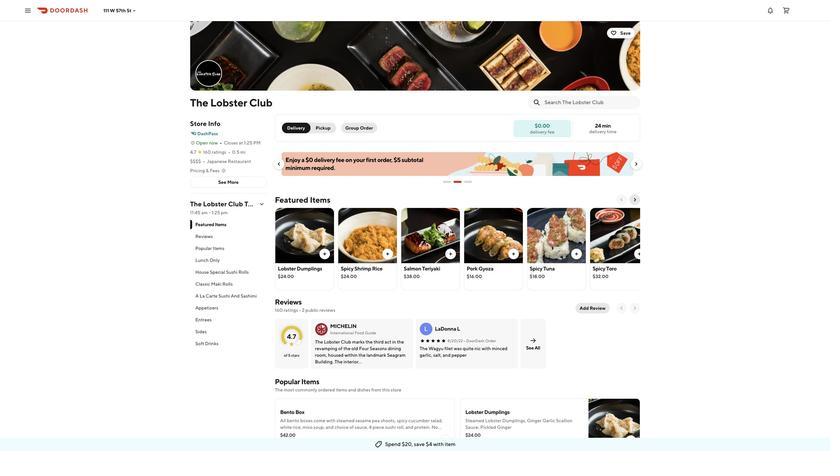Task type: locate. For each thing, give the bounding box(es) containing it.
the lobster club image
[[190, 21, 640, 91], [196, 61, 221, 86]]

$5
[[394, 157, 401, 164]]

previous button of carousel image
[[276, 162, 282, 167]]

spicy tuna image
[[527, 208, 586, 264]]

add item to cart image for spicy shrimp rice
[[385, 252, 390, 257]]

0 vertical spatial all
[[535, 346, 540, 351]]

add item to cart image for teriyaki
[[448, 252, 453, 257]]

11:45
[[190, 210, 200, 216]]

1 horizontal spatial see
[[526, 346, 534, 351]]

order right the group at the left top of the page
[[360, 126, 373, 131]]

1 horizontal spatial 4.7
[[287, 333, 296, 341]]

spicy inside spicy shrimp rice $24.00
[[341, 266, 354, 272]]

fee left on
[[336, 157, 344, 164]]

1 vertical spatial rolls
[[222, 282, 233, 287]]

add item to cart image
[[322, 252, 327, 257], [385, 252, 390, 257], [443, 439, 448, 444]]

reviews inside reviews 160 ratings • 2 public reviews
[[275, 298, 302, 307]]

please.
[[311, 432, 326, 437]]

0 horizontal spatial featured
[[195, 222, 214, 228]]

0 horizontal spatial popular
[[195, 246, 212, 252]]

next image
[[632, 306, 637, 311]]

featured down am
[[195, 222, 214, 228]]

1 vertical spatial featured
[[195, 222, 214, 228]]

0 horizontal spatial delivery
[[314, 157, 335, 164]]

• inside reviews 160 ratings • 2 public reviews
[[299, 308, 301, 313]]

1:25
[[244, 141, 252, 146], [212, 210, 220, 216]]

$24.00 inside lobster dumplings steamed lobster dumplings, ginger garlic scallion sauce, pickled ginger $24.00
[[465, 433, 481, 439]]

now
[[209, 141, 218, 146]]

see for see more
[[218, 180, 226, 185]]

items up "only"
[[213, 246, 224, 252]]

sushi left and
[[218, 294, 230, 299]]

popular inside button
[[195, 246, 212, 252]]

dashpass
[[197, 131, 218, 137]]

the up store
[[190, 96, 208, 109]]

0 horizontal spatial fee
[[336, 157, 344, 164]]

$$$$ • japanese restaurant
[[190, 159, 251, 164]]

spicy for spicy toro
[[593, 266, 605, 272]]

of inside bento box all bento boxes come with steamed sesame pea shoots, spicy cucumber salad, white rice, miso soup, and choice of sauce, 4 piece sushi roll, and protein.   no modifications, please.
[[349, 425, 354, 431]]

1:25 right -
[[212, 210, 220, 216]]

$0.00 delivery fee
[[530, 123, 555, 135]]

reviews inside button
[[195, 234, 213, 240]]

salmon teriyaki image
[[401, 208, 460, 264]]

0 horizontal spatial add item to cart image
[[322, 252, 327, 257]]

notification bell image
[[766, 6, 774, 14]]

1 horizontal spatial 1:25
[[244, 141, 252, 146]]

0 vertical spatial fee
[[548, 129, 555, 135]]

white
[[280, 425, 292, 431]]

2 spicy from the left
[[530, 266, 542, 272]]

1 horizontal spatial all
[[535, 346, 540, 351]]

0 vertical spatial popular
[[195, 246, 212, 252]]

items up commonly
[[301, 378, 319, 387]]

popular up lunch
[[195, 246, 212, 252]]

this
[[382, 388, 390, 393]]

rolls inside button
[[222, 282, 233, 287]]

menus image
[[259, 202, 264, 207]]

reviews up popular items
[[195, 234, 213, 240]]

ginger left 'garlic'
[[527, 419, 542, 424]]

l up 8/20/22
[[457, 326, 460, 333]]

1:25 for pm
[[212, 210, 220, 216]]

the left most
[[275, 388, 283, 393]]

0 vertical spatial dumplings
[[297, 266, 322, 272]]

0 horizontal spatial $24.00
[[278, 274, 294, 280]]

1 vertical spatial dumplings
[[484, 410, 510, 416]]

0 vertical spatial ginger
[[527, 419, 542, 424]]

gyoza
[[479, 266, 493, 272]]

fee down $0.00
[[548, 129, 555, 135]]

pm
[[221, 210, 228, 216]]

2 horizontal spatial spicy
[[593, 266, 605, 272]]

items down pm
[[215, 222, 226, 228]]

all inside bento box all bento boxes come with steamed sesame pea shoots, spicy cucumber salad, white rice, miso soup, and choice of sauce, 4 piece sushi roll, and protein.   no modifications, please.
[[280, 419, 286, 424]]

spend $20, save $4 with item
[[385, 442, 456, 448]]

store info
[[190, 120, 221, 128]]

1 vertical spatial all
[[280, 419, 286, 424]]

salad,
[[431, 419, 443, 424]]

0 horizontal spatial and
[[326, 425, 334, 431]]

and right the roll,
[[405, 425, 413, 431]]

japanese
[[207, 159, 227, 164]]

ratings up $$$$ • japanese restaurant
[[212, 150, 226, 155]]

0 horizontal spatial rolls
[[222, 282, 233, 287]]

items down "required." on the left
[[310, 196, 330, 205]]

l left "ladonna"
[[424, 326, 428, 333]]

spicy left shrimp at left bottom
[[341, 266, 354, 272]]

bento box all bento boxes come with steamed sesame pea shoots, spicy cucumber salad, white rice, miso soup, and choice of sauce, 4 piece sushi roll, and protein.   no modifications, please.
[[280, 410, 443, 437]]

and right items
[[348, 388, 356, 393]]

0.5
[[232, 150, 239, 155]]

1 horizontal spatial popular
[[275, 378, 300, 387]]

0 horizontal spatial l
[[424, 326, 428, 333]]

1 horizontal spatial dumplings
[[484, 410, 510, 416]]

add review
[[580, 306, 606, 311]]

miso
[[303, 425, 312, 431]]

only
[[210, 258, 220, 263]]

1 vertical spatial popular
[[275, 378, 300, 387]]

at
[[239, 141, 243, 146]]

the lobster club to-go
[[190, 200, 264, 208]]

4.7 up $$$$
[[190, 150, 196, 155]]

pickup
[[316, 126, 331, 131]]

1 vertical spatial the
[[190, 200, 202, 208]]

spicy
[[397, 419, 408, 424]]

see
[[218, 180, 226, 185], [526, 346, 534, 351]]

spicy for spicy tuna
[[530, 266, 542, 272]]

0 horizontal spatial reviews
[[195, 234, 213, 240]]

1 vertical spatial club
[[228, 200, 243, 208]]

the up 11:45
[[190, 200, 202, 208]]

the lobster club
[[190, 96, 272, 109]]

1 horizontal spatial add item to cart image
[[385, 252, 390, 257]]

featured right menus image
[[275, 196, 308, 205]]

soup,
[[313, 425, 325, 431]]

1 horizontal spatial ratings
[[284, 308, 298, 313]]

with right the come at the left bottom
[[326, 419, 336, 424]]

2 horizontal spatial delivery
[[589, 129, 606, 135]]

spend
[[385, 442, 401, 448]]

lobster inside lobster dumplings $24.00
[[278, 266, 296, 272]]

reviews for reviews
[[195, 234, 213, 240]]

4
[[369, 425, 372, 431]]

1 horizontal spatial reviews
[[275, 298, 302, 307]]

of down the steamed
[[349, 425, 354, 431]]

house
[[195, 270, 209, 275]]

dumplings inside lobster dumplings $24.00
[[297, 266, 322, 272]]

0 vertical spatial rolls
[[238, 270, 249, 275]]

order inside group order button
[[360, 126, 373, 131]]

0 horizontal spatial dumplings
[[297, 266, 322, 272]]

of left 5
[[284, 354, 287, 359]]

0 horizontal spatial club
[[228, 200, 243, 208]]

0.5 mi
[[232, 150, 246, 155]]

1 vertical spatial featured items
[[195, 222, 226, 228]]

closes
[[224, 141, 238, 146]]

160
[[203, 150, 211, 155], [275, 308, 283, 313]]

11:45 am - 1:25 pm
[[190, 210, 228, 216]]

store
[[190, 120, 207, 128]]

with right $4
[[433, 442, 444, 448]]

of
[[284, 354, 287, 359], [349, 425, 354, 431]]

$24.00 up reviews link
[[278, 274, 294, 280]]

1 spicy from the left
[[341, 266, 354, 272]]

time
[[607, 129, 617, 135]]

spicy inside spicy toro $32.00
[[593, 266, 605, 272]]

see inside "button"
[[218, 180, 226, 185]]

1 horizontal spatial of
[[349, 425, 354, 431]]

0 horizontal spatial ginger
[[497, 425, 512, 431]]

rolls up classic maki rolls button
[[238, 270, 249, 275]]

1 vertical spatial ratings
[[284, 308, 298, 313]]

st
[[127, 8, 131, 13]]

ratings inside reviews 160 ratings • 2 public reviews
[[284, 308, 298, 313]]

1 horizontal spatial with
[[433, 442, 444, 448]]

delivery inside $0.00 delivery fee
[[530, 129, 547, 135]]

stars
[[291, 354, 299, 359]]

0 vertical spatial the
[[190, 96, 208, 109]]

entrees
[[195, 318, 212, 323]]

open menu image
[[24, 6, 32, 14]]

1 vertical spatial sushi
[[218, 294, 230, 299]]

0 vertical spatial see
[[218, 180, 226, 185]]

160 down open now
[[203, 150, 211, 155]]

0 horizontal spatial lobster dumplings image
[[275, 208, 334, 264]]

1 vertical spatial 1:25
[[212, 210, 220, 216]]

Delivery radio
[[282, 123, 310, 134]]

featured items heading
[[275, 195, 330, 205]]

4.7 up of 5 stars
[[287, 333, 296, 341]]

piece
[[373, 425, 384, 431]]

min
[[602, 123, 611, 129]]

0 vertical spatial sushi
[[226, 270, 237, 275]]

pork gyoza image
[[464, 208, 523, 264]]

drinks
[[205, 342, 219, 347]]

1 vertical spatial ginger
[[497, 425, 512, 431]]

delivery left the time
[[589, 129, 606, 135]]

1 horizontal spatial delivery
[[530, 129, 547, 135]]

order right doordash
[[485, 339, 496, 344]]

0 horizontal spatial 4.7
[[190, 150, 196, 155]]

1 horizontal spatial rolls
[[238, 270, 249, 275]]

delivery
[[287, 126, 305, 131]]

delivery up "required." on the left
[[314, 157, 335, 164]]

Item Search search field
[[545, 99, 635, 106]]

popular up most
[[275, 378, 300, 387]]

1:25 for pm
[[244, 141, 252, 146]]

a
[[195, 294, 199, 299]]

1 horizontal spatial lobster dumplings image
[[588, 399, 640, 451]]

0 vertical spatial reviews
[[195, 234, 213, 240]]

1 vertical spatial order
[[485, 339, 496, 344]]

spicy for spicy shrimp rice
[[341, 266, 354, 272]]

ratings down reviews link
[[284, 308, 298, 313]]

1 horizontal spatial fee
[[548, 129, 555, 135]]

next button of carousel image
[[632, 197, 637, 203]]

0 vertical spatial with
[[326, 419, 336, 424]]

reviews for reviews 160 ratings • 2 public reviews
[[275, 298, 302, 307]]

160 down reviews link
[[275, 308, 283, 313]]

lobster dumplings $24.00
[[278, 266, 322, 280]]

ladonna
[[435, 326, 456, 333]]

on
[[345, 157, 352, 164]]

1 vertical spatial see
[[526, 346, 534, 351]]

popular inside popular items the most commonly ordered items and dishes from this store
[[275, 378, 300, 387]]

1 horizontal spatial club
[[249, 96, 272, 109]]

1 vertical spatial fee
[[336, 157, 344, 164]]

lobster dumplings image
[[275, 208, 334, 264], [588, 399, 640, 451]]

and right soup,
[[326, 425, 334, 431]]

spicy
[[341, 266, 354, 272], [530, 266, 542, 272], [593, 266, 605, 272]]

1 vertical spatial reviews
[[275, 298, 302, 307]]

1 horizontal spatial and
[[348, 388, 356, 393]]

$$$$
[[190, 159, 201, 164]]

items
[[336, 388, 347, 393]]

$32.00
[[593, 274, 609, 280]]

sushi down the lunch only button
[[226, 270, 237, 275]]

spicy up $18.00
[[530, 266, 542, 272]]

sides
[[195, 330, 207, 335]]

0 vertical spatial 4.7
[[190, 150, 196, 155]]

0 horizontal spatial see
[[218, 180, 226, 185]]

• doordash order
[[464, 339, 496, 344]]

delivery
[[589, 129, 606, 135], [530, 129, 547, 135], [314, 157, 335, 164]]

add item to cart image
[[448, 252, 453, 257], [511, 252, 516, 257], [574, 252, 579, 257], [637, 252, 642, 257], [628, 439, 633, 444]]

steamed
[[465, 419, 484, 424]]

spicy up $32.00
[[593, 266, 605, 272]]

0 horizontal spatial 1:25
[[212, 210, 220, 216]]

club for the lobster club to-go
[[228, 200, 243, 208]]

4.7
[[190, 150, 196, 155], [287, 333, 296, 341]]

1 vertical spatial lobster dumplings image
[[588, 399, 640, 451]]

featured items down minimum
[[275, 196, 330, 205]]

2 vertical spatial the
[[275, 388, 283, 393]]

$24.00 down sauce,
[[465, 433, 481, 439]]

the
[[190, 96, 208, 109], [190, 200, 202, 208], [275, 388, 283, 393]]

scallion
[[556, 419, 573, 424]]

3 spicy from the left
[[593, 266, 605, 272]]

ginger down dumplings,
[[497, 425, 512, 431]]

featured items down -
[[195, 222, 226, 228]]

sauce,
[[355, 425, 368, 431]]

go
[[255, 200, 264, 208]]

0 horizontal spatial with
[[326, 419, 336, 424]]

dumplings
[[297, 266, 322, 272], [484, 410, 510, 416]]

roll,
[[397, 425, 405, 431]]

1 horizontal spatial 160
[[275, 308, 283, 313]]

store
[[391, 388, 401, 393]]

delivery down $0.00
[[530, 129, 547, 135]]

spicy toro $32.00
[[593, 266, 617, 280]]

to-
[[244, 200, 255, 208]]

0 horizontal spatial ratings
[[212, 150, 226, 155]]

lobster
[[210, 96, 247, 109], [203, 200, 227, 208], [278, 266, 296, 272], [465, 410, 483, 416], [485, 419, 501, 424]]

1 horizontal spatial $24.00
[[341, 274, 357, 280]]

rice
[[372, 266, 383, 272]]

rolls right the maki
[[222, 282, 233, 287]]

boxes
[[300, 419, 313, 424]]

0 horizontal spatial of
[[284, 354, 287, 359]]

spicy inside spicy tuna $18.00
[[530, 266, 542, 272]]

•
[[220, 141, 222, 146], [228, 150, 230, 155], [203, 159, 205, 164], [299, 308, 301, 313], [464, 339, 465, 344]]

1 vertical spatial of
[[349, 425, 354, 431]]

0 horizontal spatial order
[[360, 126, 373, 131]]

0 vertical spatial featured
[[275, 196, 308, 205]]

see more button
[[190, 177, 267, 188]]

pricing & fees button
[[190, 168, 226, 174]]

1 vertical spatial 160
[[275, 308, 283, 313]]

$24.00 down shrimp at left bottom
[[341, 274, 357, 280]]

1 horizontal spatial order
[[485, 339, 496, 344]]

fee
[[548, 129, 555, 135], [336, 157, 344, 164]]

0 horizontal spatial 160
[[203, 150, 211, 155]]

• right $$$$
[[203, 159, 205, 164]]

restaurant
[[228, 159, 251, 164]]

0 vertical spatial 1:25
[[244, 141, 252, 146]]

0 horizontal spatial spicy
[[341, 266, 354, 272]]

0 vertical spatial club
[[249, 96, 272, 109]]

1 horizontal spatial featured
[[275, 196, 308, 205]]

0 vertical spatial order
[[360, 126, 373, 131]]

$0
[[306, 157, 313, 164]]

• left 2
[[299, 308, 301, 313]]

0 vertical spatial featured items
[[275, 196, 330, 205]]

0 horizontal spatial all
[[280, 419, 286, 424]]

fees
[[210, 168, 220, 174]]

delivery inside 24 min delivery time
[[589, 129, 606, 135]]

add item to cart image for tuna
[[574, 252, 579, 257]]

24
[[595, 123, 601, 129]]

dumplings,
[[502, 419, 526, 424]]

• left 0.5
[[228, 150, 230, 155]]

1:25 right at
[[244, 141, 252, 146]]

spicy toro image
[[590, 208, 649, 264]]

with
[[326, 419, 336, 424], [433, 442, 444, 448]]

save
[[414, 442, 425, 448]]

see for see all
[[526, 346, 534, 351]]

shrimp
[[354, 266, 371, 272]]

2 horizontal spatial $24.00
[[465, 433, 481, 439]]

open now
[[196, 141, 218, 146]]

reviews down lobster dumplings $24.00
[[275, 298, 302, 307]]

dumplings inside lobster dumplings steamed lobster dumplings, ginger garlic scallion sauce, pickled ginger $24.00
[[484, 410, 510, 416]]

sauce,
[[465, 425, 479, 431]]

0 vertical spatial lobster dumplings image
[[275, 208, 334, 264]]

1 horizontal spatial spicy
[[530, 266, 542, 272]]

the for the lobster club
[[190, 96, 208, 109]]



Task type: describe. For each thing, give the bounding box(es) containing it.
&
[[206, 168, 209, 174]]

111 w 57th st button
[[103, 8, 137, 13]]

soft drinks
[[195, 342, 219, 347]]

ordered
[[318, 388, 335, 393]]

group order
[[345, 126, 373, 131]]

previous image
[[619, 306, 624, 311]]

0 vertical spatial ratings
[[212, 150, 226, 155]]

all inside see all link
[[535, 346, 540, 351]]

fee inside enjoy a $0 delivery fee on your first order, $5 subtotal minimum required.
[[336, 157, 344, 164]]

1 horizontal spatial l
[[457, 326, 460, 333]]

and inside popular items the most commonly ordered items and dishes from this store
[[348, 388, 356, 393]]

reviews link
[[275, 298, 302, 307]]

a
[[301, 157, 304, 164]]

house special sushi rolls button
[[190, 267, 267, 279]]

dumplings for lobster dumplings steamed lobster dumplings, ginger garlic scallion sauce, pickled ginger $24.00
[[484, 410, 510, 416]]

2 horizontal spatial and
[[405, 425, 413, 431]]

entrees button
[[190, 314, 267, 326]]

0 vertical spatial of
[[284, 354, 287, 359]]

item
[[445, 442, 456, 448]]

add review button
[[576, 304, 610, 314]]

popular items
[[195, 246, 224, 252]]

1 horizontal spatial featured items
[[275, 196, 330, 205]]

reviews button
[[190, 231, 267, 243]]

0 items, open order cart image
[[782, 6, 790, 14]]

0 vertical spatial 160
[[203, 150, 211, 155]]

add
[[580, 306, 589, 311]]

salmon teriyaki $38.00
[[404, 266, 440, 280]]

reviews
[[319, 308, 335, 313]]

sesame
[[355, 419, 371, 424]]

mi
[[240, 150, 246, 155]]

from
[[371, 388, 381, 393]]

delivery inside enjoy a $0 delivery fee on your first order, $5 subtotal minimum required.
[[314, 157, 335, 164]]

public
[[305, 308, 319, 313]]

review
[[590, 306, 606, 311]]

add item to cart image for toro
[[637, 252, 642, 257]]

160 inside reviews 160 ratings • 2 public reviews
[[275, 308, 283, 313]]

international
[[330, 331, 354, 336]]

la
[[200, 294, 205, 299]]

choice
[[335, 425, 349, 431]]

add item to cart image for gyoza
[[511, 252, 516, 257]]

sushi inside a la carte sushi and sashimi button
[[218, 294, 230, 299]]

special
[[210, 270, 225, 275]]

$38.00
[[404, 274, 420, 280]]

salmon
[[404, 266, 421, 272]]

57th
[[116, 8, 126, 13]]

2
[[302, 308, 305, 313]]

sides button
[[190, 326, 267, 338]]

modifications,
[[280, 432, 310, 437]]

classic maki rolls button
[[190, 279, 267, 291]]

group order button
[[341, 123, 377, 134]]

popular for popular items
[[195, 246, 212, 252]]

1 horizontal spatial ginger
[[527, 419, 542, 424]]

pickled
[[480, 425, 496, 431]]

pricing & fees
[[190, 168, 220, 174]]

enjoy
[[285, 157, 300, 164]]

160 ratings •
[[203, 150, 230, 155]]

soft drinks button
[[190, 338, 267, 350]]

pricing
[[190, 168, 205, 174]]

fee inside $0.00 delivery fee
[[548, 129, 555, 135]]

info
[[208, 120, 221, 128]]

the inside popular items the most commonly ordered items and dishes from this store
[[275, 388, 283, 393]]

featured inside the "featured items" heading
[[275, 196, 308, 205]]

• right 8/20/22
[[464, 339, 465, 344]]

items inside heading
[[310, 196, 330, 205]]

open
[[196, 141, 208, 146]]

bento
[[287, 419, 299, 424]]

see all link
[[520, 319, 546, 369]]

sushi inside house special sushi rolls button
[[226, 270, 237, 275]]

add item to cart image for lobster dumplings
[[322, 252, 327, 257]]

lunch
[[195, 258, 209, 263]]

dumplings for lobster dumplings $24.00
[[297, 266, 322, 272]]

select promotional banner element
[[443, 176, 472, 188]]

$18.00
[[530, 274, 545, 280]]

the for the lobster club to-go
[[190, 200, 202, 208]]

sushi
[[385, 425, 396, 431]]

am
[[201, 210, 208, 216]]

your
[[353, 157, 365, 164]]

pea
[[372, 419, 380, 424]]

$24.00 inside spicy shrimp rice $24.00
[[341, 274, 357, 280]]

of 5 stars
[[284, 354, 299, 359]]

items inside button
[[213, 246, 224, 252]]

8/20/22
[[448, 339, 463, 344]]

rolls inside button
[[238, 270, 249, 275]]

box
[[295, 410, 304, 416]]

1 vertical spatial with
[[433, 442, 444, 448]]

items inside popular items the most commonly ordered items and dishes from this store
[[301, 378, 319, 387]]

Pickup radio
[[306, 123, 336, 134]]

required.
[[311, 165, 335, 172]]

next button of carousel image
[[633, 162, 639, 167]]

sashimi
[[241, 294, 257, 299]]

group
[[345, 126, 359, 131]]

$16.00
[[467, 274, 482, 280]]

pork gyoza $16.00
[[467, 266, 493, 280]]

guide
[[365, 331, 376, 336]]

appetizers
[[195, 306, 218, 311]]

1 vertical spatial 4.7
[[287, 333, 296, 341]]

0 horizontal spatial featured items
[[195, 222, 226, 228]]

spicy shrimp rice image
[[338, 208, 397, 264]]

ladonna l
[[435, 326, 460, 333]]

more
[[227, 180, 239, 185]]

$42.00
[[280, 433, 295, 439]]

111 w 57th st
[[103, 8, 131, 13]]

club for the lobster club
[[249, 96, 272, 109]]

maki
[[211, 282, 221, 287]]

steamed
[[336, 419, 355, 424]]

lunch only button
[[190, 255, 267, 267]]

shoots,
[[381, 419, 396, 424]]

appetizers button
[[190, 303, 267, 314]]

$24.00 inside lobster dumplings $24.00
[[278, 274, 294, 280]]

previous button of carousel image
[[619, 197, 624, 203]]

no
[[432, 425, 438, 431]]

order methods option group
[[282, 123, 336, 134]]

2 horizontal spatial add item to cart image
[[443, 439, 448, 444]]

soft
[[195, 342, 204, 347]]

• right now
[[220, 141, 222, 146]]

classic maki rolls
[[195, 282, 233, 287]]

with inside bento box all bento boxes come with steamed sesame pea shoots, spicy cucumber salad, white rice, miso soup, and choice of sauce, 4 piece sushi roll, and protein.   no modifications, please.
[[326, 419, 336, 424]]

popular for popular items the most commonly ordered items and dishes from this store
[[275, 378, 300, 387]]

commonly
[[295, 388, 317, 393]]

popular items the most commonly ordered items and dishes from this store
[[275, 378, 401, 393]]

garlic
[[543, 419, 555, 424]]



Task type: vqa. For each thing, say whether or not it's contained in the screenshot.
fee within Enjoy a $0 delivery fee on your first order, $5 subtotal minimum required.
yes



